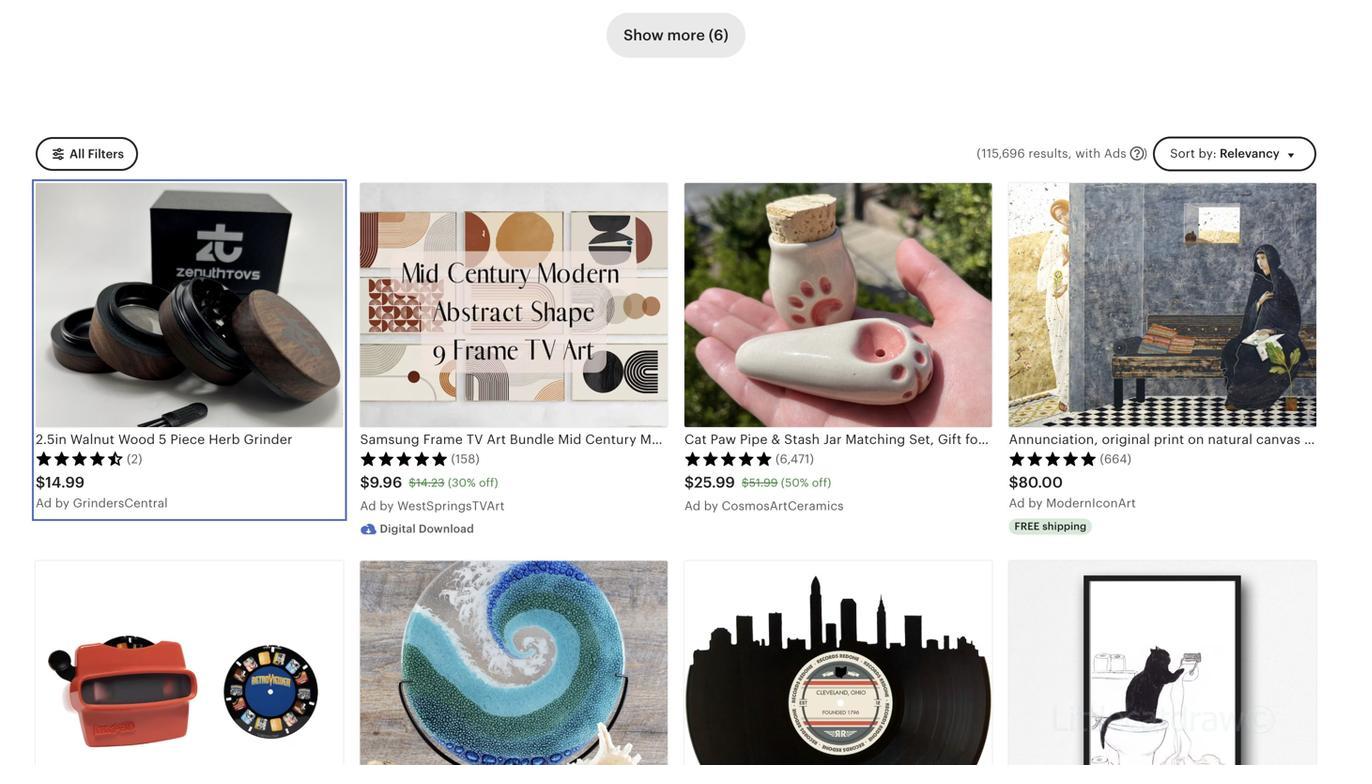 Task type: vqa. For each thing, say whether or not it's contained in the screenshot.
Ads on the right top
yes



Task type: locate. For each thing, give the bounding box(es) containing it.
off) for 25.99
[[812, 477, 832, 490]]

b down 14.99
[[55, 497, 63, 511]]

$ left "14.23"
[[360, 474, 370, 491]]

grinderscentral
[[73, 497, 168, 511]]

a down $ 9.96 $ 14.23 (30% off)
[[360, 499, 369, 513]]

d down 14.99
[[44, 497, 52, 511]]

2 5 out of 5 stars image from the left
[[685, 451, 773, 466]]

off) inside $ 25.99 $ 51.99 (50% off)
[[812, 477, 832, 490]]

(6)
[[709, 27, 729, 44]]

1 off) from the left
[[479, 477, 499, 490]]

y
[[63, 497, 70, 511], [1037, 497, 1043, 511], [387, 499, 394, 513], [712, 499, 719, 513]]

115,696
[[982, 147, 1026, 161]]

0 horizontal spatial 5 out of 5 stars image
[[360, 451, 449, 466]]

3 5 out of 5 stars image from the left
[[1009, 451, 1098, 466]]

5 out of 5 stars image for 9.96
[[360, 451, 449, 466]]

all filters
[[70, 147, 124, 161]]

5 out of 5 stars image for 25.99
[[685, 451, 773, 466]]

$ right 9.96
[[409, 477, 416, 490]]

annunciation, original print on natural canvas and stretcher of modern icon, made by ivanka demchuk image
[[1009, 183, 1317, 427]]

25.99
[[695, 474, 736, 491]]

y inside $ 14.99 a d b y grinderscentral
[[63, 497, 70, 511]]

d down 9.96
[[368, 499, 376, 513]]

(158)
[[451, 453, 480, 467]]

off) inside $ 9.96 $ 14.23 (30% off)
[[479, 477, 499, 490]]

2.5in
[[36, 432, 67, 447]]

y down 80.00
[[1037, 497, 1043, 511]]

free
[[1015, 521, 1040, 533]]

samsung frame tv art bundle mid century modern, abstract shapes, instant download, abstract tv art, tv wallpaper, neutral modern home décor image
[[360, 183, 668, 427]]

80.00
[[1019, 474, 1064, 491]]

2 off) from the left
[[812, 477, 832, 490]]

d inside $ 80.00 a d b y moderniconart
[[1018, 497, 1026, 511]]

a up free
[[1009, 497, 1018, 511]]

(2)
[[127, 453, 142, 467]]

5
[[159, 432, 167, 447]]

$
[[36, 474, 45, 491], [360, 474, 370, 491], [685, 474, 695, 491], [1009, 474, 1019, 491], [409, 477, 416, 490], [742, 477, 749, 490]]

$ for 80.00
[[1009, 474, 1019, 491]]

off) right (30%
[[479, 477, 499, 490]]

$ for 14.99
[[36, 474, 45, 491]]

shipping
[[1043, 521, 1087, 533]]

5 out of 5 stars image
[[360, 451, 449, 466], [685, 451, 773, 466], [1009, 451, 1098, 466]]

b
[[55, 497, 63, 511], [1029, 497, 1037, 511], [380, 499, 388, 513], [704, 499, 712, 513]]

0 horizontal spatial off)
[[479, 477, 499, 490]]

cat paw pipe & stash jar matching set, gift for smoker - unique ceramic pipes pretty gifts for her beautiful gift ideas image
[[685, 183, 993, 427]]

y inside $ 80.00 a d b y moderniconart
[[1037, 497, 1043, 511]]

)
[[1144, 147, 1148, 161]]

d up free
[[1018, 497, 1026, 511]]

$ up free
[[1009, 474, 1019, 491]]

$ 14.99 a d b y grinderscentral
[[36, 474, 168, 511]]

$ inside $ 14.99 a d b y grinderscentral
[[36, 474, 45, 491]]

(6,471)
[[776, 453, 815, 467]]

westspringstvart
[[397, 499, 505, 513]]

off) right '(50%'
[[812, 477, 832, 490]]

14.23
[[416, 477, 445, 490]]

5 out of 5 stars image up 25.99
[[685, 451, 773, 466]]

$ for 25.99
[[685, 474, 695, 491]]

a d b y westspringstvart
[[360, 499, 505, 513]]

a down 4.5 out of 5 stars image
[[36, 497, 44, 511]]

1 horizontal spatial off)
[[812, 477, 832, 490]]

y down 9.96
[[387, 499, 394, 513]]

b down 80.00
[[1029, 497, 1037, 511]]

$ left 51.99
[[685, 474, 695, 491]]

(30%
[[448, 477, 476, 490]]

y down 14.99
[[63, 497, 70, 511]]

$ inside $ 9.96 $ 14.23 (30% off)
[[409, 477, 416, 490]]

d
[[44, 497, 52, 511], [1018, 497, 1026, 511], [368, 499, 376, 513], [693, 499, 701, 513]]

herb
[[209, 432, 240, 447]]

9.96
[[370, 474, 402, 491]]

1 5 out of 5 stars image from the left
[[360, 451, 449, 466]]

(50%
[[781, 477, 809, 490]]

1 horizontal spatial 5 out of 5 stars image
[[685, 451, 773, 466]]

5 out of 5 stars image up 9.96
[[360, 451, 449, 466]]

$ up a d b y cosmosartceramics
[[742, 477, 749, 490]]

2 horizontal spatial 5 out of 5 stars image
[[1009, 451, 1098, 466]]

a
[[36, 497, 44, 511], [1009, 497, 1018, 511], [360, 499, 369, 513], [685, 499, 693, 513]]

$ inside $ 80.00 a d b y moderniconart
[[1009, 474, 1019, 491]]

d inside $ 14.99 a d b y grinderscentral
[[44, 497, 52, 511]]

off)
[[479, 477, 499, 490], [812, 477, 832, 490]]

sort by: relevancy
[[1171, 147, 1280, 161]]

$ down the 2.5in
[[36, 474, 45, 491]]

5 out of 5 stars image up 80.00
[[1009, 451, 1098, 466]]

results,
[[1029, 147, 1073, 161]]

digital download
[[380, 523, 474, 536]]

$ 25.99 $ 51.99 (50% off)
[[685, 474, 832, 491]]

b inside $ 14.99 a d b y grinderscentral
[[55, 497, 63, 511]]

more
[[668, 27, 705, 44]]

by:
[[1199, 147, 1217, 161]]



Task type: describe. For each thing, give the bounding box(es) containing it.
51.99
[[749, 477, 778, 490]]

$ for 9.96
[[360, 474, 370, 491]]

relevancy
[[1220, 147, 1280, 161]]

b down 9.96
[[380, 499, 388, 513]]

$ 80.00 a d b y moderniconart
[[1009, 474, 1137, 511]]

sort
[[1171, 147, 1196, 161]]

retroviewer custom viewfinder reel image
[[36, 561, 343, 766]]

a inside $ 14.99 a d b y grinderscentral
[[36, 497, 44, 511]]

off) for 9.96
[[479, 477, 499, 490]]

d down 25.99
[[693, 499, 701, 513]]

piece
[[170, 432, 205, 447]]

wood
[[118, 432, 155, 447]]

free shipping
[[1015, 521, 1087, 533]]

(664)
[[1101, 453, 1132, 467]]

$ 9.96 $ 14.23 (30% off)
[[360, 474, 499, 491]]

moderniconart
[[1047, 497, 1137, 511]]

digital
[[380, 523, 416, 536]]

( 115,696 results,
[[977, 147, 1073, 161]]

walnut
[[70, 432, 115, 447]]

cosmosartceramics
[[722, 499, 844, 513]]

download
[[419, 523, 474, 536]]

with
[[1076, 147, 1101, 161]]

show more (6)
[[624, 27, 729, 44]]

2.5in walnut wood 5 piece herb grinder
[[36, 432, 293, 447]]

black cat print painting print cat lover gift cat decor cat art decor wall art home decor cat lover gift unframed select your print image
[[1009, 561, 1317, 766]]

ads
[[1105, 147, 1127, 161]]

with ads
[[1076, 147, 1127, 161]]

grinder
[[244, 432, 293, 447]]

all filters button
[[36, 137, 138, 171]]

a down $ 25.99 $ 51.99 (50% off)
[[685, 499, 693, 513]]

b inside $ 80.00 a d b y moderniconart
[[1029, 497, 1037, 511]]

2.5in walnut wood 5 piece herb grinder image
[[36, 183, 343, 427]]

4.5 out of 5 stars image
[[36, 451, 124, 466]]

filters
[[88, 147, 124, 161]]

b down 25.99
[[704, 499, 712, 513]]

show
[[624, 27, 664, 44]]

all
[[70, 147, 85, 161]]

a d b y cosmosartceramics
[[685, 499, 844, 513]]

14.99
[[45, 474, 85, 491]]

fused glass art panel round crashing ocean waves | rolling breaking wave sea blue glass | beach surf theme | unique birthday gifts image
[[360, 561, 668, 766]]

a inside $ 80.00 a d b y moderniconart
[[1009, 497, 1018, 511]]

cleveland skyline records redone label vinyl record wall art - unique gift - birthday holiday christmas wedding image
[[685, 561, 993, 766]]

y down 25.99
[[712, 499, 719, 513]]

$ inside $ 25.99 $ 51.99 (50% off)
[[742, 477, 749, 490]]

(
[[977, 147, 982, 161]]

show more (6) button
[[607, 13, 746, 58]]



